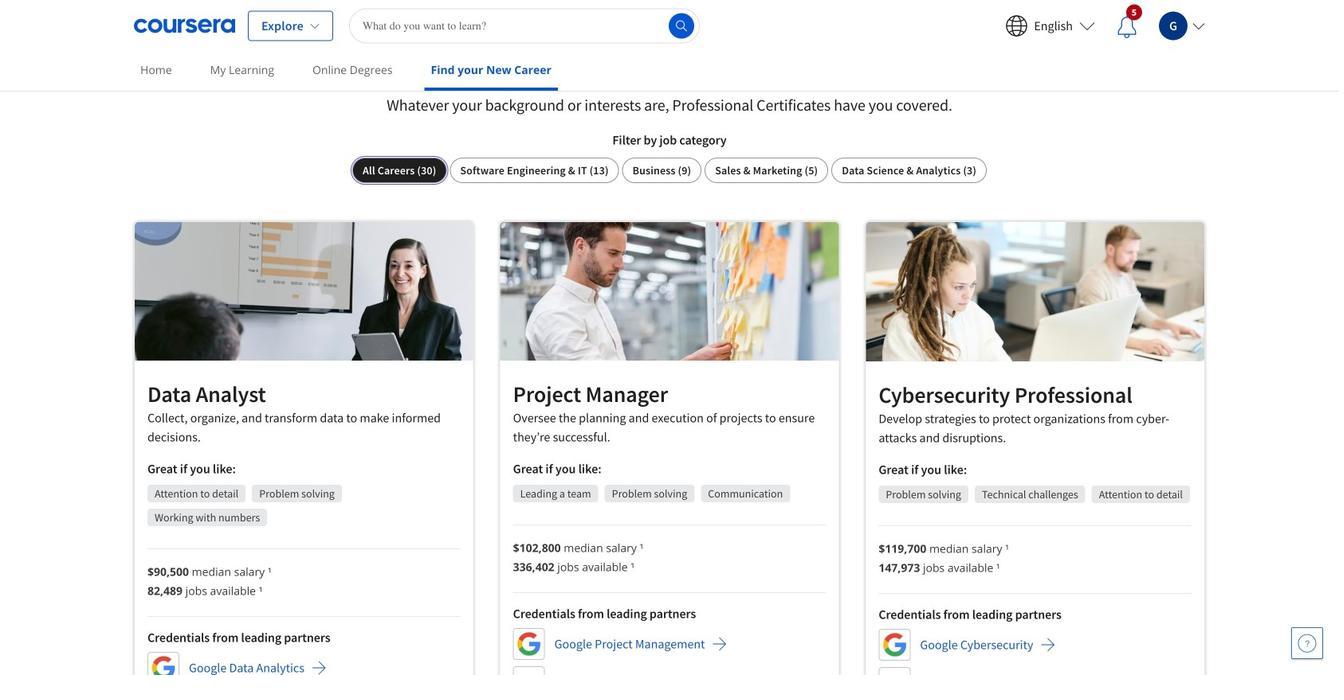Task type: describe. For each thing, give the bounding box(es) containing it.
project manager image
[[500, 222, 839, 361]]

data analyst image
[[135, 222, 473, 361]]

cybersecurity analyst image
[[866, 222, 1204, 362]]

coursera image
[[134, 13, 235, 39]]



Task type: vqa. For each thing, say whether or not it's contained in the screenshot.
"Online Degrees" POPUP BUTTON
no



Task type: locate. For each thing, give the bounding box(es) containing it.
None search field
[[349, 8, 700, 43]]

help center image
[[1298, 634, 1317, 654]]

None button
[[352, 158, 447, 183], [450, 158, 619, 183], [622, 158, 702, 183], [705, 158, 828, 183], [831, 158, 987, 183], [352, 158, 447, 183], [450, 158, 619, 183], [622, 158, 702, 183], [705, 158, 828, 183], [831, 158, 987, 183]]

option group
[[352, 158, 987, 183]]

What do you want to learn? text field
[[349, 8, 700, 43]]



